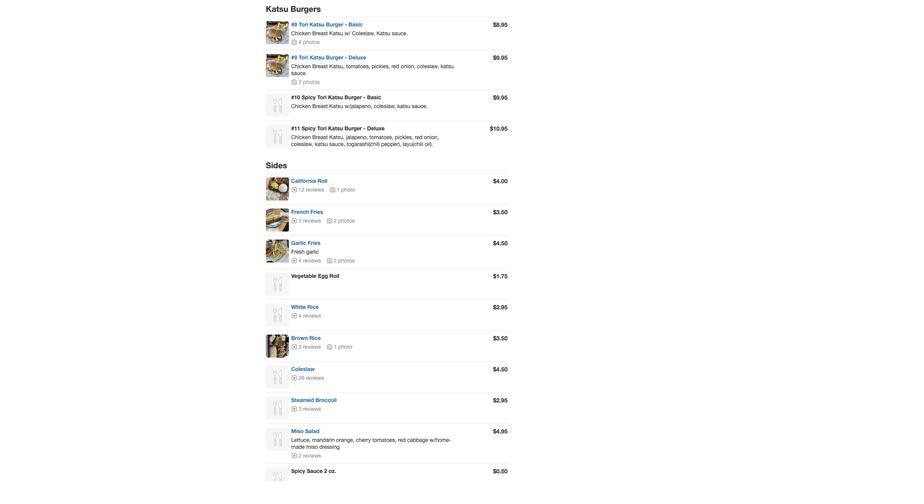 Task type: vqa. For each thing, say whether or not it's contained in the screenshot.
2023
no



Task type: describe. For each thing, give the bounding box(es) containing it.
0 vertical spatial roll
[[318, 178, 328, 184]]

white rice
[[291, 304, 319, 310]]

$4.00
[[493, 178, 508, 185]]

fresh
[[291, 249, 305, 255]]

$3.50 for brown rice
[[493, 335, 508, 342]]

white
[[291, 304, 306, 310]]

26 reviews
[[299, 375, 324, 381]]

1 photo for $4.00
[[337, 187, 355, 193]]

4 inside '4 photos' link
[[299, 39, 302, 45]]

garlic fries link
[[291, 240, 321, 246]]

burgers
[[291, 4, 321, 14]]

oil).
[[425, 141, 433, 147]]

katsu, inside #9 tori katsu burger - deluxe chicken breast katsu, tomatoes, pickles, red onion, coleslaw, katsu sauce.
[[329, 63, 345, 69]]

rice for $3.50
[[309, 335, 321, 342]]

layu(chili
[[403, 141, 424, 147]]

$10.95
[[490, 125, 508, 132]]

california
[[291, 178, 316, 184]]

steamed broccoli link
[[291, 397, 337, 404]]

spicy for $9.95
[[302, 94, 316, 101]]

photo for $4.00
[[341, 187, 355, 193]]

reviews down white rice link
[[303, 313, 321, 319]]

2 4 from the top
[[299, 258, 302, 264]]

katsu, inside "#11 spicy tori katsu burger - deluxe chicken breast katsu, jalapeno, tomatoes, pickles, red onion, coleslaw, katsu sauce, togarashi(chili pepper), layu(chili oil)."
[[329, 134, 345, 140]]

breast inside "#11 spicy tori katsu burger - deluxe chicken breast katsu, jalapeno, tomatoes, pickles, red onion, coleslaw, katsu sauce, togarashi(chili pepper), layu(chili oil)."
[[312, 134, 328, 140]]

12 reviews
[[299, 187, 324, 193]]

2 4 reviews from the top
[[299, 313, 321, 319]]

tomatoes, inside #9 tori katsu burger - deluxe chicken breast katsu, tomatoes, pickles, red onion, coleslaw, katsu sauce.
[[346, 63, 370, 69]]

$8.95
[[493, 21, 508, 28]]

fries for garlic fries fresh garlic
[[308, 240, 321, 246]]

garlic
[[291, 240, 306, 246]]

burger inside "#11 spicy tori katsu burger - deluxe chicken breast katsu, jalapeno, tomatoes, pickles, red onion, coleslaw, katsu sauce, togarashi(chili pepper), layu(chili oil)."
[[345, 125, 362, 132]]

#9 tori katsu burger - deluxe link
[[291, 54, 366, 61]]

basic inside #8 tori katsu burger - basic chicken breast katsu w/ coleslaw, katsu sauce.
[[349, 21, 363, 28]]

2 up 'vegetable egg roll'
[[334, 258, 337, 264]]

2 reviews link
[[291, 453, 321, 459]]

pepper),
[[381, 141, 401, 147]]

french fries
[[291, 209, 323, 215]]

3 4 from the top
[[299, 313, 302, 319]]

brown rice link
[[291, 335, 321, 342]]

#8 tori katsu burger - basic chicken breast katsu w/ coleslaw, katsu sauce.
[[291, 21, 408, 36]]

california roll link
[[291, 178, 328, 184]]

orange,
[[336, 438, 355, 444]]

broccoli
[[316, 397, 337, 404]]

coleslaw
[[291, 366, 315, 373]]

$4.50 for coleslaw
[[493, 366, 508, 373]]

$0.50
[[493, 468, 508, 475]]

tori inside #10 spicy tori katsu burger - basic chicken breast katsu w/jalapeno, coleslaw, katsu sauce.
[[317, 94, 327, 101]]

5
[[299, 218, 302, 224]]

mandarin
[[312, 438, 335, 444]]

reviews for 5 reviews link
[[303, 218, 321, 224]]

1 for $3.50
[[334, 344, 337, 350]]

brown
[[291, 335, 308, 342]]

sauce. inside #10 spicy tori katsu burger - basic chicken breast katsu w/jalapeno, coleslaw, katsu sauce.
[[412, 103, 428, 109]]

coleslaw,
[[352, 30, 375, 36]]

1 vertical spatial roll
[[330, 273, 340, 279]]

pickles, inside "#11 spicy tori katsu burger - deluxe chicken breast katsu, jalapeno, tomatoes, pickles, red onion, coleslaw, katsu sauce, togarashi(chili pepper), layu(chili oil)."
[[395, 134, 414, 140]]

1 for $4.00
[[337, 187, 340, 193]]

steamed
[[291, 397, 314, 404]]

3 photos link
[[291, 79, 320, 85]]

breast inside #10 spicy tori katsu burger - basic chicken breast katsu w/jalapeno, coleslaw, katsu sauce.
[[312, 103, 328, 109]]

coleslaw, inside #10 spicy tori katsu burger - basic chicken breast katsu w/jalapeno, coleslaw, katsu sauce.
[[374, 103, 396, 109]]

coleslaw, inside "#11 spicy tori katsu burger - deluxe chicken breast katsu, jalapeno, tomatoes, pickles, red onion, coleslaw, katsu sauce, togarashi(chili pepper), layu(chili oil)."
[[291, 141, 313, 147]]

2 photos for 4 reviews
[[334, 258, 355, 264]]

cherry
[[356, 438, 371, 444]]

california roll
[[291, 178, 328, 184]]

photos up the #9 tori katsu burger - deluxe link
[[303, 39, 320, 45]]

dressing
[[319, 444, 340, 451]]

miso
[[291, 428, 304, 435]]

#8
[[291, 21, 297, 28]]

2 4 reviews link from the top
[[291, 313, 321, 319]]

photos right 5 reviews
[[338, 218, 355, 224]]

2 down made
[[299, 453, 302, 459]]

$4.50 for garlic fries
[[493, 240, 508, 247]]

reviews for 12 reviews link
[[306, 187, 324, 193]]

4 photos
[[299, 39, 320, 45]]

12 reviews link
[[291, 187, 324, 193]]

basic inside #10 spicy tori katsu burger - basic chicken breast katsu w/jalapeno, coleslaw, katsu sauce.
[[367, 94, 382, 101]]

miso salad lettuce, mandarin orange, cherry tomatoes, red cabbage w/home- made miso dressing
[[291, 428, 451, 451]]

french
[[291, 209, 309, 215]]

- inside #8 tori katsu burger - basic chicken breast katsu w/ coleslaw, katsu sauce.
[[345, 21, 347, 28]]

steamed broccoli
[[291, 397, 337, 404]]

chicken inside "#11 spicy tori katsu burger - deluxe chicken breast katsu, jalapeno, tomatoes, pickles, red onion, coleslaw, katsu sauce, togarashi(chili pepper), layu(chili oil)."
[[291, 134, 311, 140]]

deluxe inside #9 tori katsu burger - deluxe chicken breast katsu, tomatoes, pickles, red onion, coleslaw, katsu sauce.
[[349, 54, 366, 61]]

reviews for 2nd 3 reviews link from the bottom of the page
[[303, 344, 321, 350]]

salad
[[305, 428, 320, 435]]

onion, inside #9 tori katsu burger - deluxe chicken breast katsu, tomatoes, pickles, red onion, coleslaw, katsu sauce.
[[401, 63, 416, 69]]

made
[[291, 444, 305, 451]]

miso
[[306, 444, 318, 451]]

3 for first 3 reviews link from the bottom
[[299, 406, 302, 413]]

egg
[[318, 273, 328, 279]]

$2.95 for steamed broccoli
[[493, 397, 508, 404]]

photos down the #9 tori katsu burger - deluxe link
[[303, 79, 320, 85]]

garlic
[[306, 249, 319, 255]]

vegetable egg roll
[[291, 273, 340, 279]]

breast inside #8 tori katsu burger - basic chicken breast katsu w/ coleslaw, katsu sauce.
[[312, 30, 328, 36]]

3 for the 3 photos link
[[299, 79, 302, 85]]



Task type: locate. For each thing, give the bounding box(es) containing it.
spicy inside "#11 spicy tori katsu burger - deluxe chicken breast katsu, jalapeno, tomatoes, pickles, red onion, coleslaw, katsu sauce, togarashi(chili pepper), layu(chili oil)."
[[302, 125, 316, 132]]

1 vertical spatial 1 photo link
[[327, 344, 352, 350]]

$9.95
[[493, 54, 508, 61], [493, 94, 508, 101]]

3 reviews link down brown rice link
[[291, 344, 321, 350]]

4 photos link
[[291, 39, 320, 45]]

spicy inside #10 spicy tori katsu burger - basic chicken breast katsu w/jalapeno, coleslaw, katsu sauce.
[[302, 94, 316, 101]]

$2.95 up $4.95
[[493, 397, 508, 404]]

2 photos up 'vegetable egg roll'
[[334, 258, 355, 264]]

red
[[392, 63, 399, 69], [415, 134, 423, 140], [398, 438, 406, 444]]

1 vertical spatial 3
[[299, 344, 302, 350]]

coleslaw, inside #9 tori katsu burger - deluxe chicken breast katsu, tomatoes, pickles, red onion, coleslaw, katsu sauce.
[[417, 63, 439, 69]]

5 reviews link
[[291, 218, 321, 224]]

#9
[[291, 54, 297, 61]]

4 reviews down white rice link
[[299, 313, 321, 319]]

reviews down garlic
[[303, 258, 321, 264]]

0 vertical spatial $3.50
[[493, 209, 508, 216]]

1 3 reviews link from the top
[[291, 344, 321, 350]]

0 vertical spatial 1
[[337, 187, 340, 193]]

$9.95 for chicken breast katsu w/jalapeno, coleslaw, katsu sauce.
[[493, 94, 508, 101]]

0 vertical spatial fries
[[311, 209, 323, 215]]

fries inside garlic fries fresh garlic
[[308, 240, 321, 246]]

$9.95 for chicken breast katsu, tomatoes, pickles, red onion, coleslaw, katsu sauce.
[[493, 54, 508, 61]]

1 vertical spatial basic
[[367, 94, 382, 101]]

reviews for 26 reviews link
[[306, 375, 324, 381]]

katsu, down the #9 tori katsu burger - deluxe link
[[329, 63, 345, 69]]

burger
[[326, 21, 344, 28], [326, 54, 344, 61], [345, 94, 362, 101], [345, 125, 362, 132]]

1 4 from the top
[[299, 39, 302, 45]]

1 photo link for $3.50
[[327, 344, 352, 350]]

tori down 3 photos
[[317, 94, 327, 101]]

reviews down the miso
[[303, 453, 321, 459]]

0 vertical spatial photo
[[341, 187, 355, 193]]

1 3 reviews from the top
[[299, 344, 321, 350]]

katsu, up sauce,
[[329, 134, 345, 140]]

0 vertical spatial red
[[392, 63, 399, 69]]

0 vertical spatial 1 photo
[[337, 187, 355, 193]]

1 vertical spatial spicy
[[302, 125, 316, 132]]

breast down the #9 tori katsu burger - deluxe link
[[312, 63, 328, 69]]

#10 spicy tori katsu burger - basic chicken breast katsu w/jalapeno, coleslaw, katsu sauce.
[[291, 94, 428, 109]]

1 horizontal spatial pickles,
[[395, 134, 414, 140]]

$2.95 for white rice
[[493, 304, 508, 311]]

1 $2.95 from the top
[[493, 304, 508, 311]]

tori
[[299, 21, 308, 28], [299, 54, 308, 61], [317, 94, 327, 101], [317, 125, 327, 132]]

sauce. inside #9 tori katsu burger - deluxe chicken breast katsu, tomatoes, pickles, red onion, coleslaw, katsu sauce.
[[291, 70, 307, 76]]

2 $9.95 from the top
[[493, 94, 508, 101]]

tomatoes, inside miso salad lettuce, mandarin orange, cherry tomatoes, red cabbage w/home- made miso dressing
[[373, 438, 397, 444]]

#9 tori katsu burger - deluxe chicken breast katsu, tomatoes, pickles, red onion, coleslaw, katsu sauce.
[[291, 54, 454, 76]]

1 vertical spatial katsu
[[398, 103, 411, 109]]

3 breast from the top
[[312, 103, 328, 109]]

2 right 5 reviews
[[334, 218, 337, 224]]

1 vertical spatial 4 reviews link
[[291, 313, 321, 319]]

lettuce,
[[291, 438, 311, 444]]

2 vertical spatial sauce.
[[412, 103, 428, 109]]

1 katsu, from the top
[[329, 63, 345, 69]]

3 reviews for 2nd 3 reviews link from the bottom of the page
[[299, 344, 321, 350]]

sides
[[266, 161, 287, 170]]

1 vertical spatial 3 reviews
[[299, 406, 321, 413]]

0 vertical spatial katsu,
[[329, 63, 345, 69]]

3 chicken from the top
[[291, 103, 311, 109]]

0 vertical spatial 2 photos
[[334, 218, 355, 224]]

burger inside #8 tori katsu burger - basic chicken breast katsu w/ coleslaw, katsu sauce.
[[326, 21, 344, 28]]

spicy right #11
[[302, 125, 316, 132]]

tori inside #8 tori katsu burger - basic chicken breast katsu w/ coleslaw, katsu sauce.
[[299, 21, 308, 28]]

- up jalapeno,
[[364, 125, 366, 132]]

0 vertical spatial spicy
[[302, 94, 316, 101]]

chicken inside #10 spicy tori katsu burger - basic chicken breast katsu w/jalapeno, coleslaw, katsu sauce.
[[291, 103, 311, 109]]

3 up #10 in the top left of the page
[[299, 79, 302, 85]]

1 horizontal spatial coleslaw,
[[374, 103, 396, 109]]

0 vertical spatial $2.95
[[493, 304, 508, 311]]

pickles, inside #9 tori katsu burger - deluxe chicken breast katsu, tomatoes, pickles, red onion, coleslaw, katsu sauce.
[[372, 63, 390, 69]]

1 horizontal spatial sauce.
[[392, 30, 408, 36]]

2 photos link up egg
[[327, 258, 355, 264]]

brown rice
[[291, 335, 321, 342]]

$4.50
[[493, 240, 508, 247], [493, 366, 508, 373]]

$9.95 up $10.95 at the right top of page
[[493, 94, 508, 101]]

4 reviews down garlic
[[299, 258, 321, 264]]

$3.50
[[493, 209, 508, 216], [493, 335, 508, 342]]

1 vertical spatial sauce.
[[291, 70, 307, 76]]

4 down #8 tori katsu burger - basic link
[[299, 39, 302, 45]]

3
[[299, 79, 302, 85], [299, 344, 302, 350], [299, 406, 302, 413]]

0 vertical spatial $4.50
[[493, 240, 508, 247]]

2 3 reviews link from the top
[[291, 406, 321, 413]]

0 horizontal spatial katsu
[[315, 141, 328, 147]]

26
[[299, 375, 305, 381]]

3 reviews link
[[291, 344, 321, 350], [291, 406, 321, 413]]

2 left the oz.
[[324, 468, 327, 475]]

1 vertical spatial 1 photo
[[334, 344, 352, 350]]

1 vertical spatial rice
[[309, 335, 321, 342]]

0 vertical spatial tomatoes,
[[346, 63, 370, 69]]

0 vertical spatial 3 reviews link
[[291, 344, 321, 350]]

2 katsu, from the top
[[329, 134, 345, 140]]

breast left jalapeno,
[[312, 134, 328, 140]]

3 3 from the top
[[299, 406, 302, 413]]

rice for $2.95
[[307, 304, 319, 310]]

tori inside "#11 spicy tori katsu burger - deluxe chicken breast katsu, jalapeno, tomatoes, pickles, red onion, coleslaw, katsu sauce, togarashi(chili pepper), layu(chili oil)."
[[317, 125, 327, 132]]

breast
[[312, 30, 328, 36], [312, 63, 328, 69], [312, 103, 328, 109], [312, 134, 328, 140]]

cabbage
[[407, 438, 428, 444]]

vegetable
[[291, 273, 317, 279]]

#8 tori katsu burger - basic link
[[291, 21, 363, 28]]

tori right #8
[[299, 21, 308, 28]]

basic
[[349, 21, 363, 28], [367, 94, 382, 101]]

4 reviews
[[299, 258, 321, 264], [299, 313, 321, 319]]

1 vertical spatial onion,
[[424, 134, 439, 140]]

3 down brown in the bottom of the page
[[299, 344, 302, 350]]

2 2 photos link from the top
[[327, 258, 355, 264]]

pickles,
[[372, 63, 390, 69], [395, 134, 414, 140]]

photos up 'vegetable egg roll'
[[338, 258, 355, 264]]

1 vertical spatial 4 reviews
[[299, 313, 321, 319]]

0 vertical spatial sauce.
[[392, 30, 408, 36]]

roll
[[318, 178, 328, 184], [330, 273, 340, 279]]

2 breast from the top
[[312, 63, 328, 69]]

photo
[[341, 187, 355, 193], [338, 344, 352, 350]]

3 down steamed
[[299, 406, 302, 413]]

spicy left sauce
[[291, 468, 305, 475]]

sauce
[[307, 468, 323, 475]]

rice right white
[[307, 304, 319, 310]]

1 $9.95 from the top
[[493, 54, 508, 61]]

jalapeno,
[[346, 134, 368, 140]]

rice right brown in the bottom of the page
[[309, 335, 321, 342]]

3 reviews for first 3 reviews link from the bottom
[[299, 406, 321, 413]]

0 vertical spatial 3 reviews
[[299, 344, 321, 350]]

1 photo link for $4.00
[[330, 187, 355, 193]]

tori right #9
[[299, 54, 308, 61]]

tomatoes, down the #9 tori katsu burger - deluxe link
[[346, 63, 370, 69]]

#11 spicy tori katsu burger - deluxe chicken breast katsu, jalapeno, tomatoes, pickles, red onion, coleslaw, katsu sauce, togarashi(chili pepper), layu(chili oil).
[[291, 125, 439, 147]]

tomatoes,
[[346, 63, 370, 69], [370, 134, 394, 140], [373, 438, 397, 444]]

3 reviews link down steamed
[[291, 406, 321, 413]]

2 vertical spatial 3
[[299, 406, 302, 413]]

1 vertical spatial tomatoes,
[[370, 134, 394, 140]]

sauce. inside #8 tori katsu burger - basic chicken breast katsu w/ coleslaw, katsu sauce.
[[392, 30, 408, 36]]

reviews down brown rice link
[[303, 344, 321, 350]]

2 vertical spatial katsu
[[315, 141, 328, 147]]

1 $3.50 from the top
[[493, 209, 508, 216]]

0 horizontal spatial deluxe
[[349, 54, 366, 61]]

1 vertical spatial pickles,
[[395, 134, 414, 140]]

26 reviews link
[[291, 375, 324, 381]]

1 vertical spatial 1
[[334, 344, 337, 350]]

1 vertical spatial fries
[[308, 240, 321, 246]]

2 photos link for 5 reviews
[[327, 218, 355, 224]]

2 photos link
[[327, 218, 355, 224], [327, 258, 355, 264]]

deluxe up togarashi(chili
[[367, 125, 385, 132]]

2 $2.95 from the top
[[493, 397, 508, 404]]

0 vertical spatial 3
[[299, 79, 302, 85]]

0 vertical spatial pickles,
[[372, 63, 390, 69]]

chicken down #9
[[291, 63, 311, 69]]

chicken
[[291, 30, 311, 36], [291, 63, 311, 69], [291, 103, 311, 109], [291, 134, 311, 140]]

2 horizontal spatial sauce.
[[412, 103, 428, 109]]

0 vertical spatial coleslaw,
[[417, 63, 439, 69]]

spicy sauce 2 oz.
[[291, 468, 336, 475]]

2 3 from the top
[[299, 344, 302, 350]]

$2.95
[[493, 304, 508, 311], [493, 397, 508, 404]]

1
[[337, 187, 340, 193], [334, 344, 337, 350]]

3 reviews
[[299, 344, 321, 350], [299, 406, 321, 413]]

spicy for $10.95
[[302, 125, 316, 132]]

3 photos
[[299, 79, 320, 85]]

roll up 12 reviews
[[318, 178, 328, 184]]

fries up 5 reviews
[[311, 209, 323, 215]]

fries up garlic
[[308, 240, 321, 246]]

katsu inside #9 tori katsu burger - deluxe chicken breast katsu, tomatoes, pickles, red onion, coleslaw, katsu sauce.
[[441, 63, 454, 69]]

2 reviews
[[299, 453, 321, 459]]

reviews down california roll link
[[306, 187, 324, 193]]

3 reviews down brown rice link
[[299, 344, 321, 350]]

0 horizontal spatial sauce.
[[291, 70, 307, 76]]

2 horizontal spatial coleslaw,
[[417, 63, 439, 69]]

2
[[334, 218, 337, 224], [334, 258, 337, 264], [299, 453, 302, 459], [324, 468, 327, 475]]

katsu
[[266, 4, 288, 14], [310, 21, 325, 28], [329, 30, 343, 36], [377, 30, 391, 36], [310, 54, 325, 61], [328, 94, 343, 101], [329, 103, 343, 109], [328, 125, 343, 132]]

basic up coleslaw,
[[349, 21, 363, 28]]

garlic fries fresh garlic
[[291, 240, 321, 255]]

4 down white
[[299, 313, 302, 319]]

2 vertical spatial coleslaw,
[[291, 141, 313, 147]]

2 vertical spatial spicy
[[291, 468, 305, 475]]

photo for $3.50
[[338, 344, 352, 350]]

coleslaw link
[[291, 366, 315, 373]]

-
[[345, 21, 347, 28], [345, 54, 347, 61], [364, 94, 366, 101], [364, 125, 366, 132]]

1 vertical spatial 3 reviews link
[[291, 406, 321, 413]]

katsu burgers
[[266, 4, 321, 14]]

w/
[[345, 30, 351, 36]]

fries for french fries
[[311, 209, 323, 215]]

chicken inside #8 tori katsu burger - basic chicken breast katsu w/ coleslaw, katsu sauce.
[[291, 30, 311, 36]]

tomatoes, up the pepper),
[[370, 134, 394, 140]]

0 vertical spatial deluxe
[[349, 54, 366, 61]]

1 3 from the top
[[299, 79, 302, 85]]

1 4 reviews link from the top
[[291, 258, 321, 264]]

katsu inside #10 spicy tori katsu burger - basic chicken breast katsu w/jalapeno, coleslaw, katsu sauce.
[[398, 103, 411, 109]]

breast down 3 photos
[[312, 103, 328, 109]]

2 3 reviews from the top
[[299, 406, 321, 413]]

0 vertical spatial 4 reviews
[[299, 258, 321, 264]]

reviews right 26
[[306, 375, 324, 381]]

0 vertical spatial 4 reviews link
[[291, 258, 321, 264]]

0 vertical spatial katsu
[[441, 63, 454, 69]]

photos
[[303, 39, 320, 45], [303, 79, 320, 85], [338, 218, 355, 224], [338, 258, 355, 264]]

red inside "#11 spicy tori katsu burger - deluxe chicken breast katsu, jalapeno, tomatoes, pickles, red onion, coleslaw, katsu sauce, togarashi(chili pepper), layu(chili oil)."
[[415, 134, 423, 140]]

0 vertical spatial basic
[[349, 21, 363, 28]]

deluxe down coleslaw,
[[349, 54, 366, 61]]

deluxe
[[349, 54, 366, 61], [367, 125, 385, 132]]

white rice link
[[291, 304, 319, 310]]

1 photo for $3.50
[[334, 344, 352, 350]]

1 vertical spatial 4
[[299, 258, 302, 264]]

2 photos link for 4 reviews
[[327, 258, 355, 264]]

0 vertical spatial rice
[[307, 304, 319, 310]]

2 vertical spatial tomatoes,
[[373, 438, 397, 444]]

1 vertical spatial red
[[415, 134, 423, 140]]

1 vertical spatial katsu,
[[329, 134, 345, 140]]

0 vertical spatial $9.95
[[493, 54, 508, 61]]

katsu inside "#11 spicy tori katsu burger - deluxe chicken breast katsu, jalapeno, tomatoes, pickles, red onion, coleslaw, katsu sauce, togarashi(chili pepper), layu(chili oil)."
[[328, 125, 343, 132]]

1 vertical spatial 2 photos
[[334, 258, 355, 264]]

#11
[[291, 125, 300, 132]]

reviews down steamed broccoli
[[303, 406, 321, 413]]

1 horizontal spatial onion,
[[424, 134, 439, 140]]

4 reviews link down garlic
[[291, 258, 321, 264]]

1 4 reviews from the top
[[299, 258, 321, 264]]

- inside "#11 spicy tori katsu burger - deluxe chicken breast katsu, jalapeno, tomatoes, pickles, red onion, coleslaw, katsu sauce, togarashi(chili pepper), layu(chili oil)."
[[364, 125, 366, 132]]

4 reviews link down white rice link
[[291, 313, 321, 319]]

0 horizontal spatial onion,
[[401, 63, 416, 69]]

french fries link
[[291, 209, 323, 215]]

w/jalapeno,
[[345, 103, 373, 109]]

2 horizontal spatial katsu
[[441, 63, 454, 69]]

$9.95 down $8.95
[[493, 54, 508, 61]]

tomatoes, inside "#11 spicy tori katsu burger - deluxe chicken breast katsu, jalapeno, tomatoes, pickles, red onion, coleslaw, katsu sauce, togarashi(chili pepper), layu(chili oil)."
[[370, 134, 394, 140]]

reviews down french fries "link"
[[303, 218, 321, 224]]

pickles, up layu(chili
[[395, 134, 414, 140]]

4 breast from the top
[[312, 134, 328, 140]]

1 chicken from the top
[[291, 30, 311, 36]]

burger inside #10 spicy tori katsu burger - basic chicken breast katsu w/jalapeno, coleslaw, katsu sauce.
[[345, 94, 362, 101]]

- inside #9 tori katsu burger - deluxe chicken breast katsu, tomatoes, pickles, red onion, coleslaw, katsu sauce.
[[345, 54, 347, 61]]

1 $4.50 from the top
[[493, 240, 508, 247]]

2 photos for 5 reviews
[[334, 218, 355, 224]]

pickles, down coleslaw,
[[372, 63, 390, 69]]

togarashi(chili
[[347, 141, 380, 147]]

fries
[[311, 209, 323, 215], [308, 240, 321, 246]]

2 2 photos from the top
[[334, 258, 355, 264]]

$1.75
[[493, 273, 508, 280]]

reviews for 2 reviews link at left
[[303, 453, 321, 459]]

tori inside #9 tori katsu burger - deluxe chicken breast katsu, tomatoes, pickles, red onion, coleslaw, katsu sauce.
[[299, 54, 308, 61]]

1 vertical spatial $9.95
[[493, 94, 508, 101]]

chicken down #10 in the top left of the page
[[291, 103, 311, 109]]

0 horizontal spatial coleslaw,
[[291, 141, 313, 147]]

1 horizontal spatial basic
[[367, 94, 382, 101]]

basic up w/jalapeno, on the left of page
[[367, 94, 382, 101]]

0 horizontal spatial pickles,
[[372, 63, 390, 69]]

tomatoes, right cherry
[[373, 438, 397, 444]]

katsu inside "#11 spicy tori katsu burger - deluxe chicken breast katsu, jalapeno, tomatoes, pickles, red onion, coleslaw, katsu sauce, togarashi(chili pepper), layu(chili oil)."
[[315, 141, 328, 147]]

1 vertical spatial $3.50
[[493, 335, 508, 342]]

0 vertical spatial 2 photos link
[[327, 218, 355, 224]]

1 horizontal spatial roll
[[330, 273, 340, 279]]

reviews for first 3 reviews link from the bottom
[[303, 406, 321, 413]]

onion,
[[401, 63, 416, 69], [424, 134, 439, 140]]

1 vertical spatial $4.50
[[493, 366, 508, 373]]

1 vertical spatial coleslaw,
[[374, 103, 396, 109]]

1 2 photos link from the top
[[327, 218, 355, 224]]

burger inside #9 tori katsu burger - deluxe chicken breast katsu, tomatoes, pickles, red onion, coleslaw, katsu sauce.
[[326, 54, 344, 61]]

- down w/
[[345, 54, 347, 61]]

0 horizontal spatial basic
[[349, 21, 363, 28]]

#10
[[291, 94, 300, 101]]

chicken down #11
[[291, 134, 311, 140]]

2 photos right 5 reviews
[[334, 218, 355, 224]]

- up w/
[[345, 21, 347, 28]]

1 photo
[[337, 187, 355, 193], [334, 344, 352, 350]]

1 vertical spatial deluxe
[[367, 125, 385, 132]]

1 vertical spatial $2.95
[[493, 397, 508, 404]]

2 vertical spatial red
[[398, 438, 406, 444]]

spicy right #10 in the top left of the page
[[302, 94, 316, 101]]

1 photo link
[[330, 187, 355, 193], [327, 344, 352, 350]]

breast inside #9 tori katsu burger - deluxe chicken breast katsu, tomatoes, pickles, red onion, coleslaw, katsu sauce.
[[312, 63, 328, 69]]

5 reviews
[[299, 218, 321, 224]]

2 photos link right 5 reviews
[[327, 218, 355, 224]]

1 vertical spatial photo
[[338, 344, 352, 350]]

12
[[299, 187, 305, 193]]

deluxe inside "#11 spicy tori katsu burger - deluxe chicken breast katsu, jalapeno, tomatoes, pickles, red onion, coleslaw, katsu sauce, togarashi(chili pepper), layu(chili oil)."
[[367, 125, 385, 132]]

breast down #8 tori katsu burger - basic link
[[312, 30, 328, 36]]

4 down fresh
[[299, 258, 302, 264]]

oz.
[[329, 468, 336, 475]]

0 vertical spatial onion,
[[401, 63, 416, 69]]

2 $4.50 from the top
[[493, 366, 508, 373]]

$4.95
[[493, 428, 508, 435]]

3 for 2nd 3 reviews link from the bottom of the page
[[299, 344, 302, 350]]

miso salad link
[[291, 428, 320, 435]]

chicken up '4 photos' link
[[291, 30, 311, 36]]

1 vertical spatial 2 photos link
[[327, 258, 355, 264]]

2 $3.50 from the top
[[493, 335, 508, 342]]

1 breast from the top
[[312, 30, 328, 36]]

sauce.
[[392, 30, 408, 36], [291, 70, 307, 76], [412, 103, 428, 109]]

4
[[299, 39, 302, 45], [299, 258, 302, 264], [299, 313, 302, 319]]

0 vertical spatial 4
[[299, 39, 302, 45]]

4 chicken from the top
[[291, 134, 311, 140]]

- up w/jalapeno, on the left of page
[[364, 94, 366, 101]]

tori right #11
[[317, 125, 327, 132]]

- inside #10 spicy tori katsu burger - basic chicken breast katsu w/jalapeno, coleslaw, katsu sauce.
[[364, 94, 366, 101]]

0 vertical spatial 1 photo link
[[330, 187, 355, 193]]

chicken inside #9 tori katsu burger - deluxe chicken breast katsu, tomatoes, pickles, red onion, coleslaw, katsu sauce.
[[291, 63, 311, 69]]

$3.50 for french fries
[[493, 209, 508, 216]]

onion, inside "#11 spicy tori katsu burger - deluxe chicken breast katsu, jalapeno, tomatoes, pickles, red onion, coleslaw, katsu sauce, togarashi(chili pepper), layu(chili oil)."
[[424, 134, 439, 140]]

roll right egg
[[330, 273, 340, 279]]

1 horizontal spatial deluxe
[[367, 125, 385, 132]]

$2.95 down $1.75 on the right of the page
[[493, 304, 508, 311]]

1 2 photos from the top
[[334, 218, 355, 224]]

red inside #9 tori katsu burger - deluxe chicken breast katsu, tomatoes, pickles, red onion, coleslaw, katsu sauce.
[[392, 63, 399, 69]]

red inside miso salad lettuce, mandarin orange, cherry tomatoes, red cabbage w/home- made miso dressing
[[398, 438, 406, 444]]

2 vertical spatial 4
[[299, 313, 302, 319]]

sauce,
[[329, 141, 345, 147]]

katsu inside #9 tori katsu burger - deluxe chicken breast katsu, tomatoes, pickles, red onion, coleslaw, katsu sauce.
[[310, 54, 325, 61]]

1 horizontal spatial katsu
[[398, 103, 411, 109]]

2 chicken from the top
[[291, 63, 311, 69]]

w/home-
[[430, 438, 451, 444]]

3 reviews down steamed broccoli
[[299, 406, 321, 413]]

coleslaw,
[[417, 63, 439, 69], [374, 103, 396, 109], [291, 141, 313, 147]]

4 reviews link
[[291, 258, 321, 264], [291, 313, 321, 319]]

0 horizontal spatial roll
[[318, 178, 328, 184]]



